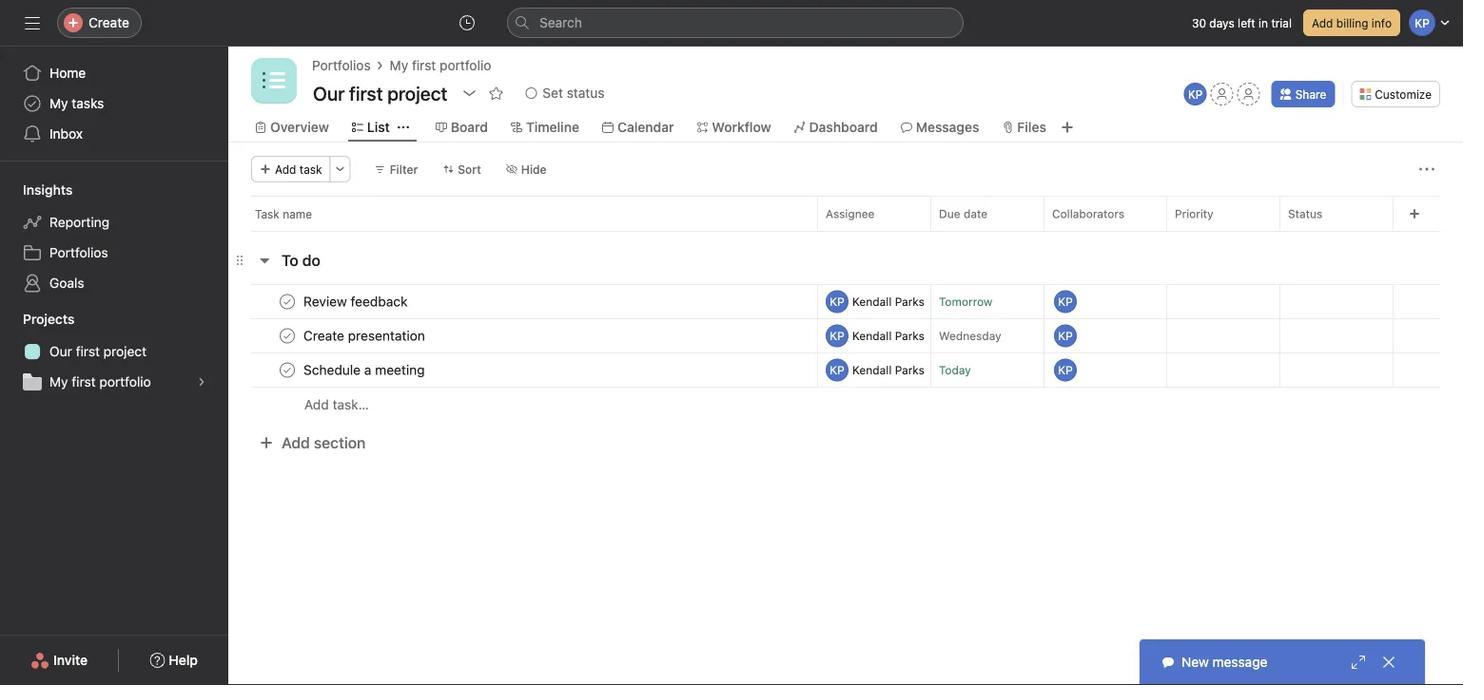 Task type: describe. For each thing, give the bounding box(es) containing it.
search button
[[507, 8, 964, 38]]

search list box
[[507, 8, 964, 38]]

task
[[255, 207, 279, 221]]

add tab image
[[1060, 120, 1075, 135]]

home link
[[11, 58, 217, 88]]

share button
[[1272, 81, 1335, 107]]

due
[[939, 207, 960, 221]]

Review feedback text field
[[300, 293, 413, 312]]

priority
[[1175, 207, 1214, 221]]

files link
[[1002, 117, 1046, 138]]

0 vertical spatial portfolio
[[440, 58, 491, 73]]

first for reporting
[[72, 374, 96, 390]]

expand new message image
[[1351, 655, 1366, 671]]

add task…
[[304, 397, 369, 413]]

assignee
[[826, 207, 875, 221]]

show options image
[[462, 86, 477, 101]]

Create presentation text field
[[300, 327, 431, 346]]

trial
[[1271, 16, 1292, 29]]

to do button
[[282, 244, 320, 278]]

projects
[[23, 312, 75, 327]]

add task… button
[[304, 395, 369, 416]]

schedule a meeting cell
[[228, 353, 818, 388]]

board
[[451, 119, 488, 135]]

our
[[49, 344, 72, 360]]

completed checkbox for wednesday
[[276, 325, 299, 348]]

completed checkbox for today
[[276, 359, 299, 382]]

invite
[[53, 653, 88, 669]]

header to do tree grid
[[228, 283, 1463, 422]]

completed image
[[276, 359, 299, 382]]

status
[[567, 85, 605, 101]]

goals
[[49, 275, 84, 291]]

set
[[543, 85, 563, 101]]

today
[[939, 364, 971, 377]]

my first portfolio inside projects element
[[49, 374, 151, 390]]

search
[[539, 15, 582, 30]]

collaborators
[[1052, 207, 1125, 221]]

30 days left in trial
[[1192, 16, 1292, 29]]

add section button
[[251, 426, 373, 460]]

days
[[1209, 16, 1234, 29]]

home
[[49, 65, 86, 81]]

to do
[[282, 252, 320, 270]]

list
[[367, 119, 390, 135]]

0 vertical spatial my
[[390, 58, 408, 73]]

help button
[[137, 644, 210, 678]]

workflow link
[[697, 117, 771, 138]]

more actions image
[[1419, 162, 1435, 177]]

task…
[[333, 397, 369, 413]]

messages link
[[901, 117, 979, 138]]

reporting
[[49, 215, 110, 230]]

my tasks link
[[11, 88, 217, 119]]

overview link
[[255, 117, 329, 138]]

inbox
[[49, 126, 83, 142]]

timeline link
[[511, 117, 579, 138]]

timeline
[[526, 119, 579, 135]]

30
[[1192, 16, 1206, 29]]

list link
[[352, 117, 390, 138]]

1 horizontal spatial portfolios link
[[312, 55, 371, 76]]

kp button
[[1184, 83, 1207, 106]]

0 horizontal spatial portfolios link
[[11, 238, 217, 268]]

billing
[[1336, 16, 1368, 29]]

dashboard
[[809, 119, 878, 135]]

section
[[314, 434, 366, 452]]

kendall parks for today
[[852, 364, 925, 377]]

list image
[[263, 69, 285, 92]]

sort button
[[434, 156, 490, 183]]

add task button
[[251, 156, 331, 183]]

help
[[169, 653, 198, 669]]

set status button
[[517, 80, 613, 107]]

history image
[[459, 15, 475, 30]]

kendall for tomorrow
[[852, 295, 892, 309]]

wednesday
[[939, 330, 1001, 343]]

our first project link
[[11, 337, 217, 367]]

task
[[300, 163, 322, 176]]

projects button
[[0, 310, 75, 329]]

add section
[[282, 434, 366, 452]]

due date
[[939, 207, 987, 221]]

calendar link
[[602, 117, 674, 138]]

do
[[302, 252, 320, 270]]

my inside projects element
[[49, 374, 68, 390]]

overview
[[270, 119, 329, 135]]

add for add task…
[[304, 397, 329, 413]]

create button
[[57, 8, 142, 38]]

tomorrow
[[939, 295, 992, 309]]

kp for tomorrow
[[830, 295, 845, 309]]

collapse task list for this section image
[[257, 253, 272, 268]]

date
[[964, 207, 987, 221]]

add task
[[275, 163, 322, 176]]

portfolio inside projects element
[[99, 374, 151, 390]]

first for my tasks
[[76, 344, 100, 360]]



Task type: locate. For each thing, give the bounding box(es) containing it.
calendar
[[617, 119, 674, 135]]

1 vertical spatial completed image
[[276, 325, 299, 348]]

kp for wednesday
[[830, 330, 845, 343]]

0 vertical spatial parks
[[895, 295, 925, 309]]

left
[[1238, 16, 1255, 29]]

insights element
[[0, 173, 228, 303]]

parks left wednesday
[[895, 330, 925, 343]]

portfolios
[[312, 58, 371, 73], [49, 245, 108, 261]]

my first portfolio down our first project
[[49, 374, 151, 390]]

in
[[1259, 16, 1268, 29]]

add left section on the bottom
[[282, 434, 310, 452]]

3 kendall from the top
[[852, 364, 892, 377]]

my first portfolio
[[390, 58, 491, 73], [49, 374, 151, 390]]

completed image for wednesday
[[276, 325, 299, 348]]

portfolio
[[440, 58, 491, 73], [99, 374, 151, 390]]

dashboard link
[[794, 117, 878, 138]]

messages
[[916, 119, 979, 135]]

first
[[412, 58, 436, 73], [76, 344, 100, 360], [72, 374, 96, 390]]

first right our
[[76, 344, 100, 360]]

1 vertical spatial kendall
[[852, 330, 892, 343]]

2 parks from the top
[[895, 330, 925, 343]]

tab actions image
[[397, 122, 409, 133]]

my first portfolio link up show options icon
[[390, 55, 491, 76]]

1 vertical spatial portfolio
[[99, 374, 151, 390]]

completed checkbox inside schedule a meeting cell
[[276, 359, 299, 382]]

2 vertical spatial completed checkbox
[[276, 359, 299, 382]]

my left tasks
[[49, 96, 68, 111]]

projects element
[[0, 303, 228, 401]]

completed checkbox up "add section" button
[[276, 359, 299, 382]]

invite button
[[18, 644, 100, 678]]

create
[[88, 15, 129, 30]]

completed image
[[276, 291, 299, 313], [276, 325, 299, 348]]

files
[[1017, 119, 1046, 135]]

inbox link
[[11, 119, 217, 149]]

0 horizontal spatial portfolios
[[49, 245, 108, 261]]

global element
[[0, 47, 228, 161]]

add for add billing info
[[1312, 16, 1333, 29]]

kendall parks for wednesday
[[852, 330, 925, 343]]

1 horizontal spatial my first portfolio link
[[390, 55, 491, 76]]

workflow
[[712, 119, 771, 135]]

add for add section
[[282, 434, 310, 452]]

my first portfolio up show options icon
[[390, 58, 491, 73]]

kendall for today
[[852, 364, 892, 377]]

1 kendall parks from the top
[[852, 295, 925, 309]]

more actions image
[[335, 164, 346, 175]]

completed checkbox inside create presentation cell
[[276, 325, 299, 348]]

customize
[[1375, 88, 1432, 101]]

add field image
[[1409, 208, 1420, 220]]

board link
[[436, 117, 488, 138]]

1 vertical spatial my
[[49, 96, 68, 111]]

goals link
[[11, 268, 217, 299]]

row
[[228, 196, 1463, 231], [251, 230, 1440, 232], [228, 283, 1463, 321], [228, 317, 1463, 355], [228, 351, 1463, 390]]

1 vertical spatial parks
[[895, 330, 925, 343]]

portfolios link
[[312, 55, 371, 76], [11, 238, 217, 268]]

2 completed checkbox from the top
[[276, 325, 299, 348]]

add task… row
[[228, 387, 1463, 422]]

see details, my first portfolio image
[[196, 377, 207, 388]]

sort
[[458, 163, 481, 176]]

status
[[1288, 207, 1323, 221]]

add to starred image
[[488, 86, 504, 101]]

first up board link
[[412, 58, 436, 73]]

2 kendall parks from the top
[[852, 330, 925, 343]]

project
[[103, 344, 147, 360]]

review feedback cell
[[228, 284, 818, 320]]

portfolios inside insights element
[[49, 245, 108, 261]]

completed image inside "review feedback" cell
[[276, 291, 299, 313]]

parks
[[895, 295, 925, 309], [895, 330, 925, 343], [895, 364, 925, 377]]

hide
[[521, 163, 547, 176]]

info
[[1372, 16, 1392, 29]]

tasks
[[72, 96, 104, 111]]

first down our first project
[[72, 374, 96, 390]]

1 horizontal spatial portfolio
[[440, 58, 491, 73]]

2 vertical spatial parks
[[895, 364, 925, 377]]

add billing info button
[[1303, 10, 1400, 36]]

portfolios up the list link
[[312, 58, 371, 73]]

portfolio down project
[[99, 374, 151, 390]]

my
[[390, 58, 408, 73], [49, 96, 68, 111], [49, 374, 68, 390]]

my first portfolio link
[[390, 55, 491, 76], [11, 367, 217, 398]]

filter button
[[366, 156, 426, 183]]

insights
[[23, 182, 73, 198]]

portfolios link up the list link
[[312, 55, 371, 76]]

0 vertical spatial portfolios link
[[312, 55, 371, 76]]

add left task…
[[304, 397, 329, 413]]

my first portfolio link inside projects element
[[11, 367, 217, 398]]

completed image down to at left
[[276, 291, 299, 313]]

add left task
[[275, 163, 296, 176]]

1 completed image from the top
[[276, 291, 299, 313]]

completed image inside create presentation cell
[[276, 325, 299, 348]]

kp for today
[[830, 364, 845, 377]]

kp inside kp button
[[1188, 88, 1203, 101]]

Completed checkbox
[[276, 291, 299, 313], [276, 325, 299, 348], [276, 359, 299, 382]]

add left billing
[[1312, 16, 1333, 29]]

our first project
[[49, 344, 147, 360]]

portfolios down the 'reporting'
[[49, 245, 108, 261]]

kendall parks
[[852, 295, 925, 309], [852, 330, 925, 343], [852, 364, 925, 377]]

3 parks from the top
[[895, 364, 925, 377]]

share
[[1295, 88, 1326, 101]]

completed checkbox inside "review feedback" cell
[[276, 291, 299, 313]]

0 vertical spatial my first portfolio link
[[390, 55, 491, 76]]

1 vertical spatial completed checkbox
[[276, 325, 299, 348]]

add for add task
[[275, 163, 296, 176]]

1 completed checkbox from the top
[[276, 291, 299, 313]]

task name
[[255, 207, 312, 221]]

1 horizontal spatial portfolios
[[312, 58, 371, 73]]

2 completed image from the top
[[276, 325, 299, 348]]

parks for tomorrow
[[895, 295, 925, 309]]

1 horizontal spatial my first portfolio
[[390, 58, 491, 73]]

add billing info
[[1312, 16, 1392, 29]]

1 vertical spatial my first portfolio link
[[11, 367, 217, 398]]

my down our
[[49, 374, 68, 390]]

hide sidebar image
[[25, 15, 40, 30]]

name
[[283, 207, 312, 221]]

completed checkbox for tomorrow
[[276, 291, 299, 313]]

0 vertical spatial first
[[412, 58, 436, 73]]

parks for today
[[895, 364, 925, 377]]

reporting link
[[11, 207, 217, 238]]

kendall for wednesday
[[852, 330, 892, 343]]

2 vertical spatial kendall parks
[[852, 364, 925, 377]]

1 vertical spatial my first portfolio
[[49, 374, 151, 390]]

None text field
[[308, 76, 452, 110]]

1 kendall from the top
[[852, 295, 892, 309]]

1 vertical spatial first
[[76, 344, 100, 360]]

2 vertical spatial kendall
[[852, 364, 892, 377]]

add inside "button"
[[304, 397, 329, 413]]

completed checkbox down to at left
[[276, 291, 299, 313]]

Schedule a meeting text field
[[300, 361, 431, 380]]

row containing task name
[[228, 196, 1463, 231]]

completed checkbox up completed icon
[[276, 325, 299, 348]]

0 vertical spatial completed checkbox
[[276, 291, 299, 313]]

to
[[282, 252, 298, 270]]

create presentation cell
[[228, 319, 818, 354]]

new message
[[1181, 655, 1268, 671]]

1 vertical spatial portfolios
[[49, 245, 108, 261]]

completed image up completed icon
[[276, 325, 299, 348]]

1 vertical spatial kendall parks
[[852, 330, 925, 343]]

my first portfolio link down project
[[11, 367, 217, 398]]

1 parks from the top
[[895, 295, 925, 309]]

my tasks
[[49, 96, 104, 111]]

first inside our first project link
[[76, 344, 100, 360]]

set status
[[543, 85, 605, 101]]

0 vertical spatial my first portfolio
[[390, 58, 491, 73]]

my up tab actions icon
[[390, 58, 408, 73]]

portfolios link down the 'reporting'
[[11, 238, 217, 268]]

2 kendall from the top
[[852, 330, 892, 343]]

3 kendall parks from the top
[[852, 364, 925, 377]]

0 horizontal spatial my first portfolio link
[[11, 367, 217, 398]]

completed image for tomorrow
[[276, 291, 299, 313]]

0 vertical spatial portfolios
[[312, 58, 371, 73]]

2 vertical spatial first
[[72, 374, 96, 390]]

parks left today
[[895, 364, 925, 377]]

0 vertical spatial kendall
[[852, 295, 892, 309]]

3 completed checkbox from the top
[[276, 359, 299, 382]]

0 horizontal spatial my first portfolio
[[49, 374, 151, 390]]

insights button
[[0, 181, 73, 200]]

parks for wednesday
[[895, 330, 925, 343]]

portfolio up show options icon
[[440, 58, 491, 73]]

kendall
[[852, 295, 892, 309], [852, 330, 892, 343], [852, 364, 892, 377]]

1 vertical spatial portfolios link
[[11, 238, 217, 268]]

hide button
[[497, 156, 555, 183]]

kp
[[1188, 88, 1203, 101], [830, 295, 845, 309], [830, 330, 845, 343], [830, 364, 845, 377]]

customize button
[[1351, 81, 1440, 107]]

my inside global element
[[49, 96, 68, 111]]

0 vertical spatial completed image
[[276, 291, 299, 313]]

2 vertical spatial my
[[49, 374, 68, 390]]

kendall parks for tomorrow
[[852, 295, 925, 309]]

filter
[[390, 163, 418, 176]]

parks left tomorrow
[[895, 295, 925, 309]]

close image
[[1381, 655, 1396, 671]]

0 horizontal spatial portfolio
[[99, 374, 151, 390]]

0 vertical spatial kendall parks
[[852, 295, 925, 309]]



Task type: vqa. For each thing, say whether or not it's contained in the screenshot.
briefcase image
no



